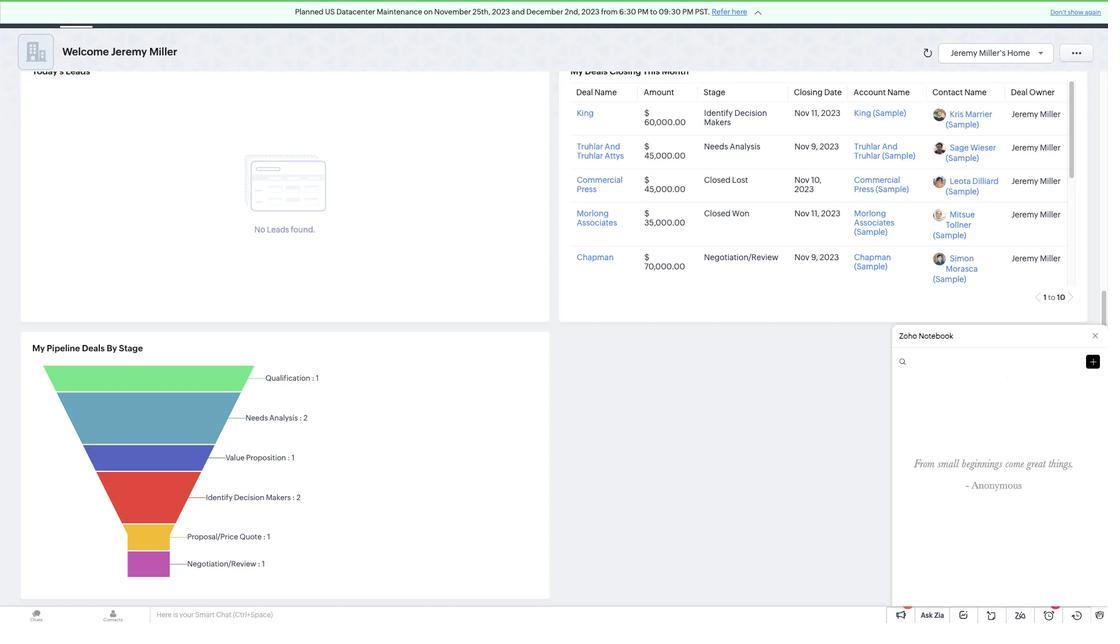 Task type: describe. For each thing, give the bounding box(es) containing it.
truhlar and truhlar (sample) link
[[855, 142, 916, 161]]

chapman for chapman (sample)
[[855, 253, 891, 262]]

2023 for closed won
[[821, 209, 841, 219]]

$ for morlong associates
[[645, 209, 650, 219]]

2023 for needs analysis
[[820, 142, 839, 151]]

maintenance
[[377, 8, 422, 16]]

signals image
[[957, 0, 979, 28]]

chapman link
[[577, 253, 614, 262]]

press for commercial press (sample)
[[855, 185, 874, 194]]

deal for deal name
[[577, 88, 593, 97]]

closing date
[[794, 88, 842, 97]]

1
[[1044, 294, 1047, 302]]

don't
[[1051, 9, 1067, 16]]

contacts image
[[77, 607, 150, 624]]

king (sample)
[[855, 109, 907, 118]]

(sample) for commercial press (sample)
[[876, 185, 909, 194]]

kris marrier (sample)
[[946, 110, 993, 130]]

kris
[[950, 110, 964, 119]]

deal name link
[[577, 88, 617, 97]]

jeremy for chapman (sample)
[[1012, 254, 1039, 263]]

deal for deal owner
[[1011, 88, 1028, 97]]

products
[[523, 10, 557, 19]]

refer
[[712, 8, 731, 16]]

1 horizontal spatial closing
[[794, 88, 823, 97]]

ask zia
[[921, 612, 945, 620]]

welcome
[[62, 46, 109, 58]]

zoho
[[900, 332, 918, 341]]

enterprise-
[[836, 5, 874, 14]]

0 vertical spatial deals
[[585, 66, 608, 76]]

morlong associates
[[577, 209, 617, 228]]

2nd,
[[565, 8, 580, 16]]

calls
[[386, 10, 404, 19]]

0 horizontal spatial to
[[650, 8, 658, 16]]

jeremy miller for kris marrier (sample)
[[1012, 110, 1061, 119]]

contact name
[[933, 88, 987, 97]]

commercial press (sample) link
[[855, 176, 909, 194]]

jeremy for morlong associates (sample)
[[1012, 210, 1039, 219]]

nov for lost
[[795, 176, 810, 185]]

(sample) inside truhlar and truhlar (sample)
[[882, 151, 916, 161]]

6:30
[[619, 8, 636, 16]]

morasca
[[946, 265, 978, 274]]

identify decision makers
[[704, 109, 767, 127]]

10
[[1057, 294, 1066, 302]]

morlong for morlong associates
[[577, 209, 609, 219]]

amount link
[[644, 88, 674, 97]]

10,
[[811, 176, 822, 185]]

ask
[[921, 612, 933, 620]]

sales
[[621, 10, 641, 19]]

9, for chapman
[[811, 253, 818, 262]]

december
[[527, 8, 563, 16]]

account name link
[[854, 88, 910, 97]]

is
[[173, 611, 178, 620]]

leota dilliard (sample)
[[946, 177, 999, 197]]

closing date link
[[794, 88, 842, 97]]

jeremy miller for sage wieser (sample)
[[1012, 143, 1061, 152]]

0 horizontal spatial stage
[[119, 344, 143, 353]]

9, for truhlar
[[811, 142, 818, 151]]

closed won
[[704, 209, 750, 219]]

11, for king (sample)
[[811, 109, 820, 118]]

sage wieser (sample)
[[946, 143, 997, 163]]

25th,
[[473, 8, 491, 16]]

leads for no
[[267, 225, 289, 234]]

nov 11, 2023 for king
[[795, 109, 841, 118]]

contact name link
[[933, 88, 987, 97]]

by
[[107, 344, 117, 353]]

reports link
[[413, 0, 461, 28]]

commercial press (sample)
[[855, 176, 909, 194]]

$ for chapman
[[645, 253, 650, 262]]

today's
[[32, 66, 64, 76]]

closed lost
[[704, 176, 748, 185]]

king for king (sample)
[[855, 109, 872, 118]]

jeremy for king (sample)
[[1012, 110, 1039, 119]]

jeremy miller's home
[[951, 48, 1031, 57]]

name for deal name
[[595, 88, 617, 97]]

smart
[[195, 611, 215, 620]]

zoho notebook
[[900, 332, 954, 341]]

(sample) for leota dilliard (sample)
[[946, 187, 980, 197]]

closed for closed won
[[704, 209, 731, 219]]

2023 for negotiation/review
[[820, 253, 839, 262]]

show
[[1068, 9, 1084, 16]]

analytics link
[[461, 0, 514, 28]]

miller for truhlar and truhlar (sample)
[[1040, 143, 1061, 152]]

services link
[[678, 0, 728, 28]]

and
[[512, 8, 525, 16]]

november
[[435, 8, 471, 16]]

chapman (sample)
[[855, 253, 891, 272]]

dilliard
[[973, 177, 999, 186]]

commercial for commercial press
[[577, 176, 623, 185]]

miller for commercial press (sample)
[[1040, 177, 1061, 186]]

planned
[[295, 8, 324, 16]]

attys
[[605, 151, 624, 161]]

trial
[[874, 5, 889, 14]]

calls link
[[376, 0, 413, 28]]

(sample) for mitsue tollner (sample)
[[933, 231, 967, 240]]

associates for morlong associates
[[577, 219, 617, 228]]

1 to 10
[[1044, 294, 1066, 302]]

simon morasca (sample)
[[933, 254, 978, 284]]

jeremy for truhlar and truhlar (sample)
[[1012, 143, 1039, 152]]

amount
[[644, 88, 674, 97]]

home
[[1008, 48, 1031, 57]]

nov for decision
[[795, 109, 810, 118]]

zia
[[935, 612, 945, 620]]

and for (sample)
[[882, 142, 898, 151]]

stage link
[[704, 88, 726, 97]]

(sample) for kris marrier (sample)
[[946, 120, 980, 130]]

planned us datacenter maintenance on november 25th, 2023 and december 2nd, 2023 from 6:30 pm to 09:30 pm pst. refer here
[[295, 8, 748, 16]]

leota dilliard (sample) link
[[946, 177, 999, 197]]

my pipeline deals by stage
[[32, 344, 143, 353]]

70,000.00
[[645, 262, 685, 272]]

closed for closed lost
[[704, 176, 731, 185]]

45,000.00 for needs analysis
[[645, 151, 686, 161]]

profile element
[[1050, 0, 1082, 28]]

miller's
[[980, 48, 1006, 57]]

your
[[180, 611, 194, 620]]

decision
[[735, 109, 767, 118]]

king for king link
[[577, 109, 594, 118]]

products link
[[514, 0, 566, 28]]

pst.
[[695, 8, 711, 16]]

leota
[[950, 177, 971, 186]]

miller for chapman (sample)
[[1040, 254, 1061, 263]]

mitsue tollner (sample)
[[933, 210, 975, 240]]

nov 10, 2023
[[795, 176, 822, 194]]

my for my pipeline deals by stage
[[32, 344, 45, 353]]

datacenter
[[337, 8, 375, 16]]

$ for commercial press
[[645, 176, 650, 185]]

leads for today's
[[66, 66, 90, 76]]

nov for analysis
[[795, 142, 810, 151]]



Task type: vqa. For each thing, say whether or not it's contained in the screenshot.
the commercial related to Commercial Press
yes



Task type: locate. For each thing, give the bounding box(es) containing it.
morlong associates (sample) link
[[855, 209, 895, 237]]

profile image
[[1057, 5, 1075, 23]]

marketplace element
[[1003, 0, 1027, 28]]

1 horizontal spatial king
[[855, 109, 872, 118]]

meetings link
[[323, 0, 376, 28]]

and up commercial press link on the top of page
[[605, 142, 621, 151]]

45,000.00 up $ 35,000.00
[[645, 185, 686, 194]]

jeremy miller for mitsue tollner (sample)
[[1012, 210, 1061, 219]]

morlong for morlong associates (sample)
[[855, 209, 887, 219]]

1 vertical spatial closing
[[794, 88, 823, 97]]

mitsue tollner (sample) link
[[933, 210, 975, 240]]

(sample) inside the leota dilliard (sample)
[[946, 187, 980, 197]]

(sample) down sage
[[946, 154, 980, 163]]

search element
[[934, 0, 957, 28]]

0 horizontal spatial closing
[[610, 66, 641, 76]]

1 horizontal spatial and
[[882, 142, 898, 151]]

1 horizontal spatial pm
[[683, 8, 694, 16]]

pm left pst. on the right of page
[[683, 8, 694, 16]]

$ right morlong associates
[[645, 209, 650, 219]]

tasks link
[[284, 0, 323, 28]]

deal owner link
[[1011, 88, 1055, 97]]

(sample) down account name link
[[873, 109, 907, 118]]

deals left 'by'
[[82, 344, 105, 353]]

2 deal from the left
[[1011, 88, 1028, 97]]

45,000.00 for closed lost
[[645, 185, 686, 194]]

truhlar and truhlar attys link
[[577, 142, 624, 161]]

nov 11, 2023 for morlong
[[795, 209, 841, 219]]

miller for king (sample)
[[1040, 110, 1061, 119]]

$ 45,000.00 for needs
[[645, 142, 686, 161]]

$ down 35,000.00
[[645, 253, 650, 262]]

date
[[825, 88, 842, 97]]

1 vertical spatial 45,000.00
[[645, 185, 686, 194]]

$ down 60,000.00 at top
[[645, 142, 650, 151]]

0 horizontal spatial morlong
[[577, 209, 609, 219]]

$ for truhlar and truhlar attys
[[645, 142, 650, 151]]

sales orders
[[621, 10, 668, 19]]

chapman (sample) link
[[855, 253, 891, 272]]

simon
[[950, 254, 974, 264]]

(sample) down leota
[[946, 187, 980, 197]]

0 vertical spatial stage
[[704, 88, 726, 97]]

1 horizontal spatial my
[[571, 66, 583, 76]]

name for account name
[[888, 88, 910, 97]]

chapman down the morlong associates link
[[577, 253, 614, 262]]

1 horizontal spatial morlong
[[855, 209, 887, 219]]

1 9, from the top
[[811, 142, 818, 151]]

1 vertical spatial 11,
[[811, 209, 820, 219]]

pm right 6:30
[[638, 8, 649, 16]]

nov 11, 2023 down nov 10, 2023 at the top right
[[795, 209, 841, 219]]

king down account
[[855, 109, 872, 118]]

1 horizontal spatial to
[[1049, 294, 1056, 302]]

sage wieser (sample) link
[[946, 143, 997, 163]]

projects link
[[728, 0, 777, 28]]

0 vertical spatial closed
[[704, 176, 731, 185]]

9,
[[811, 142, 818, 151], [811, 253, 818, 262]]

leads down welcome
[[66, 66, 90, 76]]

name down my deals closing this month
[[595, 88, 617, 97]]

nov for won
[[795, 209, 810, 219]]

services
[[687, 10, 719, 19]]

jeremy for commercial press (sample)
[[1012, 177, 1039, 186]]

1 vertical spatial deals
[[82, 344, 105, 353]]

miller for morlong associates (sample)
[[1040, 210, 1061, 219]]

0 vertical spatial 9,
[[811, 142, 818, 151]]

0 vertical spatial 45,000.00
[[645, 151, 686, 161]]

$ for king
[[645, 109, 650, 118]]

simon morasca (sample) link
[[933, 254, 978, 284]]

0 horizontal spatial king
[[577, 109, 594, 118]]

09:30
[[659, 8, 681, 16]]

2 press from the left
[[855, 185, 874, 194]]

1 and from the left
[[605, 142, 621, 151]]

3 nov from the top
[[795, 176, 810, 185]]

0 horizontal spatial and
[[605, 142, 621, 151]]

1 deal from the left
[[577, 88, 593, 97]]

$ 70,000.00
[[645, 253, 685, 272]]

0 horizontal spatial chapman
[[577, 253, 614, 262]]

pm
[[638, 8, 649, 16], [683, 8, 694, 16]]

2 commercial from the left
[[855, 176, 901, 185]]

0 horizontal spatial pm
[[638, 8, 649, 16]]

to right 1
[[1049, 294, 1056, 302]]

chapman
[[577, 253, 614, 262], [855, 253, 891, 262]]

from
[[601, 8, 618, 16]]

deal up king link
[[577, 88, 593, 97]]

$ 45,000.00 for closed
[[645, 176, 686, 194]]

(sample) up chapman (sample)
[[855, 228, 888, 237]]

1 vertical spatial nov 11, 2023
[[795, 209, 841, 219]]

0 horizontal spatial commercial
[[577, 176, 623, 185]]

closed left won
[[704, 209, 731, 219]]

nov 9, 2023 for truhlar and truhlar (sample)
[[795, 142, 839, 151]]

deal left owner on the right top of page
[[1011, 88, 1028, 97]]

$ 45,000.00 up $ 35,000.00
[[645, 176, 686, 194]]

(ctrl+space)
[[233, 611, 273, 620]]

nov 9, 2023 up 10,
[[795, 142, 839, 151]]

press
[[577, 185, 597, 194], [855, 185, 874, 194]]

(sample) inside mitsue tollner (sample)
[[933, 231, 967, 240]]

tasks
[[293, 10, 314, 19]]

king
[[577, 109, 594, 118], [855, 109, 872, 118]]

nov 9, 2023 left chapman (sample) link
[[795, 253, 839, 262]]

2 nov from the top
[[795, 142, 810, 151]]

2 45,000.00 from the top
[[645, 185, 686, 194]]

mitsue
[[950, 210, 975, 220]]

1 horizontal spatial deal
[[1011, 88, 1028, 97]]

1 vertical spatial closed
[[704, 209, 731, 219]]

(sample) down kris
[[946, 120, 980, 130]]

king link
[[577, 109, 594, 118]]

needs analysis
[[704, 142, 761, 151]]

2 chapman from the left
[[855, 253, 891, 262]]

2023 for identify decision makers
[[821, 109, 841, 118]]

nov 11, 2023
[[795, 109, 841, 118], [795, 209, 841, 219]]

11, down closing date
[[811, 109, 820, 118]]

$ down amount
[[645, 109, 650, 118]]

(sample) inside chapman (sample)
[[855, 262, 888, 272]]

morlong inside morlong associates (sample)
[[855, 209, 887, 219]]

1 $ 45,000.00 from the top
[[645, 142, 686, 161]]

morlong down commercial press
[[577, 209, 609, 219]]

1 horizontal spatial press
[[855, 185, 874, 194]]

1 jeremy miller from the top
[[1012, 110, 1061, 119]]

upgrade
[[846, 14, 879, 23]]

stage right 'by'
[[119, 344, 143, 353]]

1 vertical spatial to
[[1049, 294, 1056, 302]]

$ inside $ 35,000.00
[[645, 209, 650, 219]]

stage up 'identify' at the right of the page
[[704, 88, 726, 97]]

closing left date
[[794, 88, 823, 97]]

4 $ from the top
[[645, 209, 650, 219]]

4 nov from the top
[[795, 209, 810, 219]]

morlong inside morlong associates
[[577, 209, 609, 219]]

2 closed from the top
[[704, 209, 731, 219]]

commercial down attys
[[577, 176, 623, 185]]

nov 9, 2023
[[795, 142, 839, 151], [795, 253, 839, 262]]

(sample) up morlong associates (sample)
[[876, 185, 909, 194]]

press up morlong associates
[[577, 185, 597, 194]]

pipeline
[[47, 344, 80, 353]]

sales orders link
[[612, 0, 678, 28]]

meetings
[[332, 10, 367, 19]]

(sample) inside simon morasca (sample)
[[933, 275, 967, 284]]

found.
[[291, 225, 316, 234]]

king down the deal name link
[[577, 109, 594, 118]]

5 nov from the top
[[795, 253, 810, 262]]

press for commercial press
[[577, 185, 597, 194]]

don't show again link
[[1051, 9, 1102, 16]]

0 vertical spatial 11,
[[811, 109, 820, 118]]

(sample) inside sage wieser (sample)
[[946, 154, 980, 163]]

jeremy miller's home link
[[951, 48, 1048, 57]]

5 $ from the top
[[645, 253, 650, 262]]

1 closed from the top
[[704, 176, 731, 185]]

chapman down morlong associates (sample)
[[855, 253, 891, 262]]

1 press from the left
[[577, 185, 597, 194]]

1 king from the left
[[577, 109, 594, 118]]

deal owner
[[1011, 88, 1055, 97]]

chats image
[[0, 607, 73, 624]]

analytics
[[470, 10, 505, 19]]

deals up the deal name link
[[585, 66, 608, 76]]

analysis
[[730, 142, 761, 151]]

0 vertical spatial nov 11, 2023
[[795, 109, 841, 118]]

setup element
[[1027, 0, 1050, 28]]

1 morlong from the left
[[577, 209, 609, 219]]

1 vertical spatial 9,
[[811, 253, 818, 262]]

nov 9, 2023 for chapman (sample)
[[795, 253, 839, 262]]

(sample) for morlong associates (sample)
[[855, 228, 888, 237]]

1 horizontal spatial deals
[[585, 66, 608, 76]]

(sample) down morlong associates (sample)
[[855, 262, 888, 272]]

4 jeremy miller from the top
[[1012, 210, 1061, 219]]

2 nov 11, 2023 from the top
[[795, 209, 841, 219]]

marrier
[[966, 110, 993, 119]]

0 vertical spatial my
[[571, 66, 583, 76]]

60,000.00
[[645, 118, 686, 127]]

my for my deals closing this month
[[571, 66, 583, 76]]

2 name from the left
[[888, 88, 910, 97]]

name up king (sample)
[[888, 88, 910, 97]]

commercial press
[[577, 176, 623, 194]]

1 nov from the top
[[795, 109, 810, 118]]

11, for morlong associates (sample)
[[811, 209, 820, 219]]

nov inside nov 10, 2023
[[795, 176, 810, 185]]

on
[[424, 8, 433, 16]]

2 9, from the top
[[811, 253, 818, 262]]

$ up $ 35,000.00
[[645, 176, 650, 185]]

leads right no
[[267, 225, 289, 234]]

1 vertical spatial stage
[[119, 344, 143, 353]]

0 vertical spatial nov 9, 2023
[[795, 142, 839, 151]]

0 horizontal spatial deals
[[82, 344, 105, 353]]

(sample) for simon morasca (sample)
[[933, 275, 967, 284]]

deals
[[585, 66, 608, 76], [82, 344, 105, 353]]

my left pipeline
[[32, 344, 45, 353]]

0 horizontal spatial leads
[[66, 66, 90, 76]]

chat
[[216, 611, 232, 620]]

sage
[[950, 143, 969, 153]]

1 nov 11, 2023 from the top
[[795, 109, 841, 118]]

(sample) up commercial press (sample)
[[882, 151, 916, 161]]

2 and from the left
[[882, 142, 898, 151]]

2 nov 9, 2023 from the top
[[795, 253, 839, 262]]

name up "marrier"
[[965, 88, 987, 97]]

jeremy miller for simon morasca (sample)
[[1012, 254, 1061, 263]]

0 vertical spatial closing
[[610, 66, 641, 76]]

1 vertical spatial my
[[32, 344, 45, 353]]

2 king from the left
[[855, 109, 872, 118]]

(sample) inside commercial press (sample)
[[876, 185, 909, 194]]

1 nov 9, 2023 from the top
[[795, 142, 839, 151]]

$ inside $ 60,000.00
[[645, 109, 650, 118]]

owner
[[1030, 88, 1055, 97]]

refer here link
[[712, 8, 748, 16]]

1 vertical spatial $ 45,000.00
[[645, 176, 686, 194]]

1 11, from the top
[[811, 109, 820, 118]]

45,000.00
[[645, 151, 686, 161], [645, 185, 686, 194]]

$ 35,000.00
[[645, 209, 686, 228]]

0 horizontal spatial my
[[32, 344, 45, 353]]

1 pm from the left
[[638, 8, 649, 16]]

tollner
[[946, 221, 972, 230]]

1 horizontal spatial commercial
[[855, 176, 901, 185]]

commercial down truhlar and truhlar (sample)
[[855, 176, 901, 185]]

0 horizontal spatial name
[[595, 88, 617, 97]]

month
[[662, 66, 689, 76]]

2 morlong from the left
[[855, 209, 887, 219]]

don't show again
[[1051, 9, 1102, 16]]

jeremy miller for leota dilliard (sample)
[[1012, 177, 1061, 186]]

1 chapman from the left
[[577, 253, 614, 262]]

1 horizontal spatial name
[[888, 88, 910, 97]]

truhlar
[[577, 142, 603, 151], [855, 142, 881, 151], [577, 151, 603, 161], [855, 151, 881, 161]]

morlong down commercial press (sample)
[[855, 209, 887, 219]]

2 $ from the top
[[645, 142, 650, 151]]

account name
[[854, 88, 910, 97]]

(sample) inside kris marrier (sample)
[[946, 120, 980, 130]]

5 jeremy miller from the top
[[1012, 254, 1061, 263]]

0 vertical spatial to
[[650, 8, 658, 16]]

2023 inside nov 10, 2023
[[795, 185, 814, 194]]

1 vertical spatial nov 9, 2023
[[795, 253, 839, 262]]

name for contact name
[[965, 88, 987, 97]]

closed left lost
[[704, 176, 731, 185]]

3 name from the left
[[965, 88, 987, 97]]

press up morlong associates (sample)
[[855, 185, 874, 194]]

associates for morlong associates (sample)
[[855, 219, 895, 228]]

$ inside "$ 70,000.00"
[[645, 253, 650, 262]]

to left 09:30
[[650, 8, 658, 16]]

$ 45,000.00 down 60,000.00 at top
[[645, 142, 686, 161]]

truhlar and truhlar (sample)
[[855, 142, 916, 161]]

0 vertical spatial leads
[[66, 66, 90, 76]]

enterprise-trial upgrade
[[836, 5, 889, 23]]

1 horizontal spatial associates
[[855, 219, 895, 228]]

associates up chapman link
[[577, 219, 617, 228]]

closing left this
[[610, 66, 641, 76]]

1 horizontal spatial leads
[[267, 225, 289, 234]]

closing
[[610, 66, 641, 76], [794, 88, 823, 97]]

$ 60,000.00
[[645, 109, 686, 127]]

1 commercial from the left
[[577, 176, 623, 185]]

1 name from the left
[[595, 88, 617, 97]]

commercial for commercial press (sample)
[[855, 176, 901, 185]]

create menu image
[[905, 0, 934, 28]]

wieser
[[971, 143, 997, 153]]

again
[[1085, 9, 1102, 16]]

2 jeremy miller from the top
[[1012, 143, 1061, 152]]

nov 11, 2023 down closing date
[[795, 109, 841, 118]]

11,
[[811, 109, 820, 118], [811, 209, 820, 219]]

1 vertical spatial leads
[[267, 225, 289, 234]]

0 horizontal spatial press
[[577, 185, 597, 194]]

2 horizontal spatial name
[[965, 88, 987, 97]]

2 pm from the left
[[683, 8, 694, 16]]

press inside commercial press
[[577, 185, 597, 194]]

commercial inside commercial press (sample)
[[855, 176, 901, 185]]

crm
[[28, 8, 51, 20]]

2 $ 45,000.00 from the top
[[645, 176, 686, 194]]

0 horizontal spatial associates
[[577, 219, 617, 228]]

truhlar and truhlar attys
[[577, 142, 624, 161]]

1 45,000.00 from the top
[[645, 151, 686, 161]]

identify
[[704, 109, 733, 118]]

2023
[[492, 8, 510, 16], [582, 8, 600, 16], [821, 109, 841, 118], [820, 142, 839, 151], [795, 185, 814, 194], [821, 209, 841, 219], [820, 253, 839, 262]]

associates down commercial press (sample)
[[855, 219, 895, 228]]

3 jeremy miller from the top
[[1012, 177, 1061, 186]]

and for attys
[[605, 142, 621, 151]]

and inside truhlar and truhlar (sample)
[[882, 142, 898, 151]]

11, down nov 10, 2023 at the top right
[[811, 209, 820, 219]]

chapman for chapman link
[[577, 253, 614, 262]]

miller
[[149, 46, 177, 58], [1040, 110, 1061, 119], [1040, 143, 1061, 152], [1040, 177, 1061, 186], [1040, 210, 1061, 219], [1040, 254, 1061, 263]]

(sample) for sage wieser (sample)
[[946, 154, 980, 163]]

1 $ from the top
[[645, 109, 650, 118]]

2 associates from the left
[[855, 219, 895, 228]]

needs
[[704, 142, 728, 151]]

0 vertical spatial $ 45,000.00
[[645, 142, 686, 161]]

45,000.00 down 60,000.00 at top
[[645, 151, 686, 161]]

and inside truhlar and truhlar attys
[[605, 142, 621, 151]]

2 11, from the top
[[811, 209, 820, 219]]

and down the king (sample) link
[[882, 142, 898, 151]]

2023 for closed lost
[[795, 185, 814, 194]]

my up the deal name link
[[571, 66, 583, 76]]

morlong associates (sample)
[[855, 209, 895, 237]]

(sample) down tollner
[[933, 231, 967, 240]]

press inside commercial press (sample)
[[855, 185, 874, 194]]

1 horizontal spatial chapman
[[855, 253, 891, 262]]

name
[[595, 88, 617, 97], [888, 88, 910, 97], [965, 88, 987, 97]]

$
[[645, 109, 650, 118], [645, 142, 650, 151], [645, 176, 650, 185], [645, 209, 650, 219], [645, 253, 650, 262]]

(sample) down morasca
[[933, 275, 967, 284]]

3 $ from the top
[[645, 176, 650, 185]]

1 horizontal spatial stage
[[704, 88, 726, 97]]

(sample) inside morlong associates (sample)
[[855, 228, 888, 237]]

0 horizontal spatial deal
[[577, 88, 593, 97]]

1 associates from the left
[[577, 219, 617, 228]]



